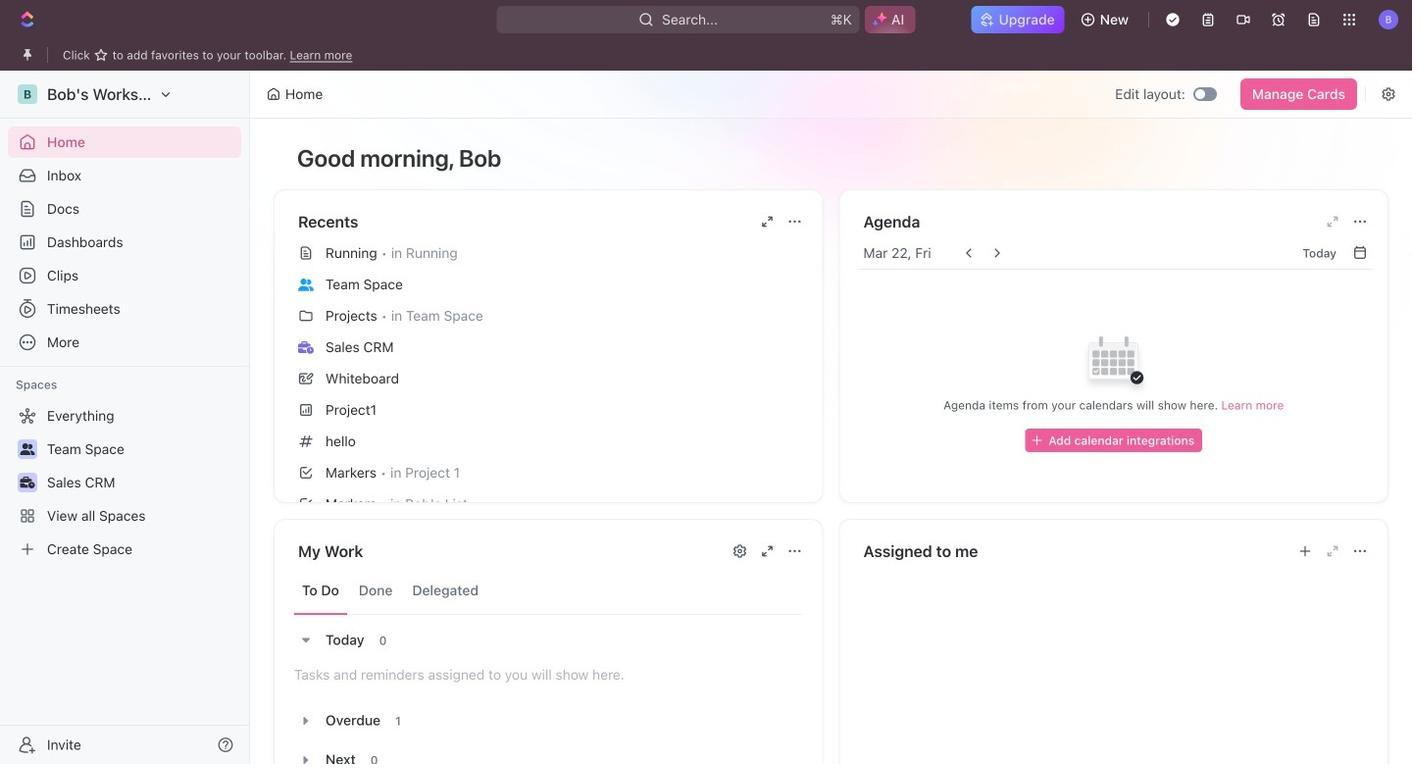 Task type: locate. For each thing, give the bounding box(es) containing it.
user group image
[[20, 443, 35, 455]]

tree
[[8, 400, 241, 565]]

0 horizontal spatial business time image
[[20, 477, 35, 489]]

business time image down user group icon
[[20, 477, 35, 489]]

1 vertical spatial business time image
[[20, 477, 35, 489]]

business time image
[[298, 341, 314, 354], [20, 477, 35, 489]]

tab list
[[294, 567, 803, 615]]

business time image down user group image
[[298, 341, 314, 354]]

sidebar navigation
[[0, 71, 254, 764]]

0 vertical spatial business time image
[[298, 341, 314, 354]]



Task type: describe. For each thing, give the bounding box(es) containing it.
user group image
[[298, 278, 314, 291]]

1 horizontal spatial business time image
[[298, 341, 314, 354]]

bob's workspace, , element
[[18, 84, 37, 104]]

business time image inside tree
[[20, 477, 35, 489]]

tree inside sidebar navigation
[[8, 400, 241, 565]]



Task type: vqa. For each thing, say whether or not it's contained in the screenshot.
tab list
yes



